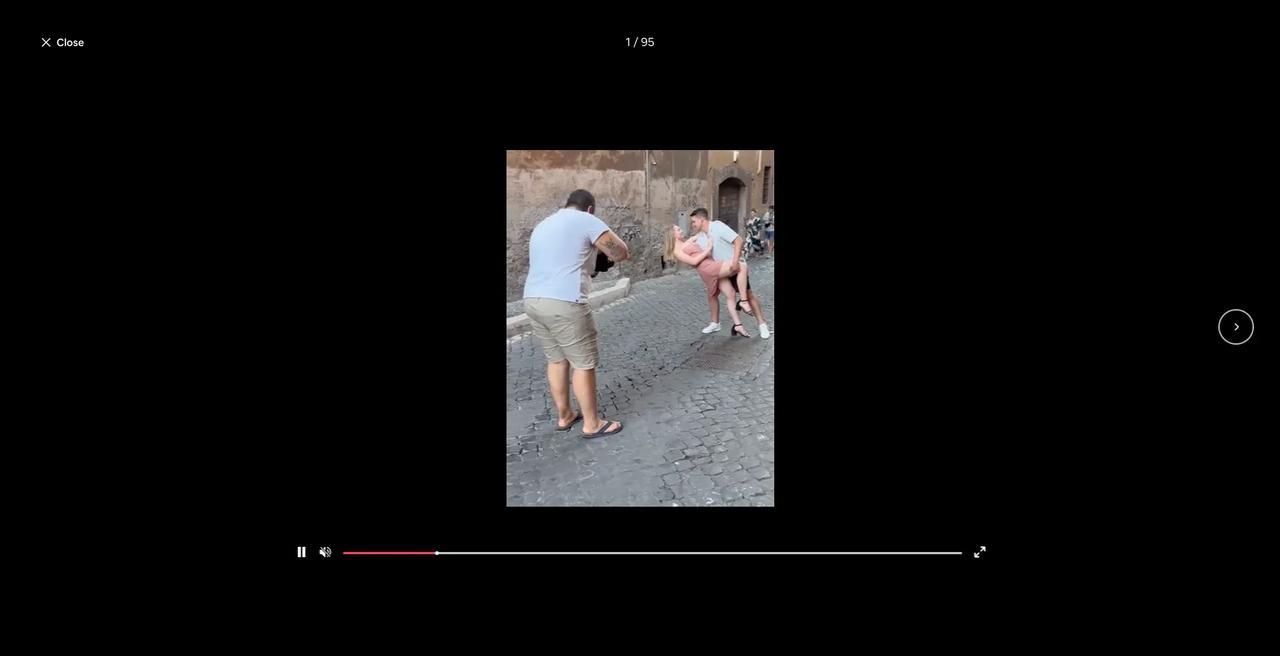 Task type: vqa. For each thing, say whether or not it's contained in the screenshot.
States
no



Task type: locate. For each thing, give the bounding box(es) containing it.
learn more about the host, latif. image
[[662, 536, 704, 577], [662, 536, 704, 577]]

1
[[626, 34, 631, 50]]

hosted
[[268, 561, 309, 577]]

experience photo 1 image
[[459, 190, 691, 500], [459, 190, 691, 500]]

95
[[641, 34, 655, 50]]

experience photo 2 image
[[697, 190, 811, 342], [697, 190, 811, 342]]

seek slider image
[[435, 552, 438, 555]]

/
[[633, 34, 638, 50]]

start
[[542, 23, 566, 36]]

Start your search search field
[[523, 12, 746, 48]]

experience
[[218, 536, 304, 556]]

video controls group
[[218, 455, 453, 500]]

hosted
[[308, 536, 362, 556]]

experience photo 3 image
[[697, 348, 811, 500], [697, 348, 811, 500]]

start your search
[[542, 23, 625, 36]]

search
[[593, 23, 625, 36]]

5
[[323, 561, 330, 577]]



Task type: describe. For each thing, give the bounding box(es) containing it.
languages
[[332, 561, 388, 577]]

1 / 95
[[626, 34, 655, 50]]

start your search button
[[523, 12, 746, 48]]

seek slider slider
[[343, 552, 962, 555]]

from $37
[[792, 553, 863, 574]]

by latif
[[365, 536, 423, 556]]

from
[[792, 553, 832, 574]]

experience hosted by latif hosted in 5 languages
[[218, 536, 423, 577]]

in
[[311, 561, 321, 577]]

your
[[568, 23, 591, 36]]

$37
[[835, 553, 863, 574]]



